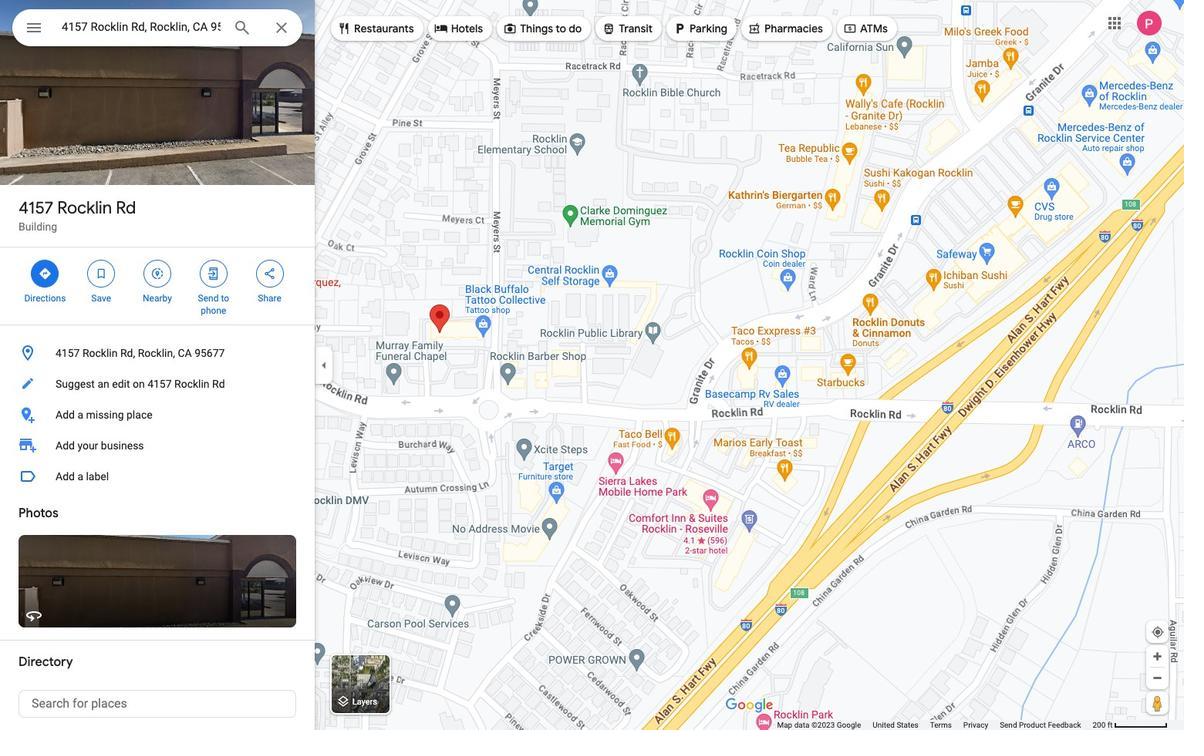 Task type: describe. For each thing, give the bounding box(es) containing it.
feedback
[[1048, 721, 1081, 730]]

4157 Rocklin Rd, Rocklin, CA 95677 field
[[12, 9, 302, 46]]

product
[[1019, 721, 1046, 730]]

send product feedback
[[1000, 721, 1081, 730]]

add your business
[[56, 440, 144, 452]]

united states
[[873, 721, 919, 730]]

a for missing
[[77, 409, 83, 421]]

phone
[[201, 306, 226, 316]]

privacy button
[[963, 721, 988, 731]]

rd inside 4157 rocklin rd building
[[116, 198, 136, 219]]

directions
[[24, 293, 66, 304]]

suggest
[[56, 378, 95, 390]]


[[263, 265, 277, 282]]


[[38, 265, 52, 282]]

rocklin inside button
[[174, 378, 210, 390]]


[[25, 17, 43, 39]]

hotels
[[451, 22, 483, 35]]

transit
[[619, 22, 653, 35]]

share
[[258, 293, 281, 304]]

actions for 4157 rocklin rd region
[[0, 248, 315, 325]]


[[434, 20, 448, 37]]


[[503, 20, 517, 37]]

your
[[77, 440, 98, 452]]

restaurants
[[354, 22, 414, 35]]

 atms
[[843, 20, 888, 37]]

add a missing place
[[56, 409, 152, 421]]

save
[[91, 293, 111, 304]]

add for add a label
[[56, 471, 75, 483]]

 parking
[[673, 20, 727, 37]]

google
[[837, 721, 861, 730]]


[[843, 20, 857, 37]]

pharmacies
[[765, 22, 823, 35]]

95677
[[195, 347, 225, 360]]

edit
[[112, 378, 130, 390]]

building
[[19, 221, 57, 233]]

 pharmacies
[[748, 20, 823, 37]]

to inside  things to do
[[556, 22, 566, 35]]


[[602, 20, 616, 37]]

photos
[[19, 506, 58, 522]]

4157 rocklin rd, rocklin, ca 95677 button
[[0, 338, 315, 369]]


[[673, 20, 687, 37]]

rd,
[[120, 347, 135, 360]]

4157 rocklin rd building
[[19, 198, 136, 233]]

collapse side panel image
[[316, 357, 333, 374]]

zoom in image
[[1152, 651, 1163, 663]]

show your location image
[[1151, 626, 1165, 640]]

layers
[[352, 698, 377, 708]]

 hotels
[[434, 20, 483, 37]]


[[94, 265, 108, 282]]

add a label
[[56, 471, 109, 483]]

map data ©2023 google
[[777, 721, 861, 730]]

4157 inside suggest an edit on 4157 rocklin rd button
[[147, 378, 172, 390]]

terms
[[930, 721, 952, 730]]

add a label button
[[0, 461, 315, 492]]

things
[[520, 22, 553, 35]]



Task type: locate. For each thing, give the bounding box(es) containing it.
footer
[[777, 721, 1093, 731]]

0 vertical spatial rocklin
[[57, 198, 112, 219]]

4157 rocklin rd, rocklin, ca 95677
[[56, 347, 225, 360]]

add left label
[[56, 471, 75, 483]]

send for send product feedback
[[1000, 721, 1017, 730]]

data
[[794, 721, 810, 730]]

suggest an edit on 4157 rocklin rd
[[56, 378, 225, 390]]

4157 right the on
[[147, 378, 172, 390]]

to
[[556, 22, 566, 35], [221, 293, 229, 304]]

2 add from the top
[[56, 440, 75, 452]]

0 vertical spatial send
[[198, 293, 219, 304]]

do
[[569, 22, 582, 35]]

2 vertical spatial 4157
[[147, 378, 172, 390]]

states
[[897, 721, 919, 730]]

add a missing place button
[[0, 400, 315, 430]]

rocklin up 
[[57, 198, 112, 219]]

1 a from the top
[[77, 409, 83, 421]]

a for label
[[77, 471, 83, 483]]

to inside send to phone
[[221, 293, 229, 304]]

rocklin inside 4157 rocklin rd building
[[57, 198, 112, 219]]

on
[[133, 378, 145, 390]]

0 horizontal spatial send
[[198, 293, 219, 304]]

1 vertical spatial rocklin
[[82, 347, 118, 360]]

label
[[86, 471, 109, 483]]

suggest an edit on 4157 rocklin rd button
[[0, 369, 315, 400]]

rocklin for rd
[[57, 198, 112, 219]]

add your business link
[[0, 430, 315, 461]]

place
[[127, 409, 152, 421]]

1 horizontal spatial rd
[[212, 378, 225, 390]]

ft
[[1108, 721, 1113, 730]]

privacy
[[963, 721, 988, 730]]

1 vertical spatial rd
[[212, 378, 225, 390]]

parking
[[690, 22, 727, 35]]

0 vertical spatial a
[[77, 409, 83, 421]]

missing
[[86, 409, 124, 421]]

4157 up the suggest
[[56, 347, 80, 360]]

rocklin,
[[138, 347, 175, 360]]

1 add from the top
[[56, 409, 75, 421]]

 button
[[12, 9, 56, 49]]

1 vertical spatial send
[[1000, 721, 1017, 730]]

1 horizontal spatial to
[[556, 22, 566, 35]]


[[150, 265, 164, 282]]

0 horizontal spatial rd
[[116, 198, 136, 219]]


[[748, 20, 761, 37]]

atms
[[860, 22, 888, 35]]

1 horizontal spatial send
[[1000, 721, 1017, 730]]

business
[[101, 440, 144, 452]]

add for add your business
[[56, 440, 75, 452]]

None field
[[62, 18, 221, 36]]

4157 up 'building'
[[19, 198, 53, 219]]

3 add from the top
[[56, 471, 75, 483]]

directory
[[19, 655, 73, 670]]

200
[[1093, 721, 1106, 730]]

4157 inside 4157 rocklin rd, rocklin, ca 95677 button
[[56, 347, 80, 360]]

0 vertical spatial rd
[[116, 198, 136, 219]]

0 vertical spatial add
[[56, 409, 75, 421]]

an
[[98, 378, 109, 390]]

rd
[[116, 198, 136, 219], [212, 378, 225, 390]]


[[207, 265, 220, 282]]

zoom out image
[[1152, 673, 1163, 684]]

a left label
[[77, 471, 83, 483]]

4157 for rd,
[[56, 347, 80, 360]]

google maps element
[[0, 0, 1184, 731]]

rocklin for rd,
[[82, 347, 118, 360]]

a left missing
[[77, 409, 83, 421]]

1 vertical spatial a
[[77, 471, 83, 483]]

 transit
[[602, 20, 653, 37]]

4157 inside 4157 rocklin rd building
[[19, 198, 53, 219]]

map
[[777, 721, 792, 730]]

1 vertical spatial add
[[56, 440, 75, 452]]

add
[[56, 409, 75, 421], [56, 440, 75, 452], [56, 471, 75, 483]]

2 a from the top
[[77, 471, 83, 483]]

none text field inside 4157 rocklin rd main content
[[19, 690, 296, 718]]

add left your
[[56, 440, 75, 452]]

ca
[[178, 347, 192, 360]]

footer inside google maps element
[[777, 721, 1093, 731]]

send for send to phone
[[198, 293, 219, 304]]

4157
[[19, 198, 53, 219], [56, 347, 80, 360], [147, 378, 172, 390]]

None text field
[[19, 690, 296, 718]]

4157 rocklin rd main content
[[0, 0, 315, 731]]

200 ft button
[[1093, 721, 1168, 730]]

send left product
[[1000, 721, 1017, 730]]

rd inside suggest an edit on 4157 rocklin rd button
[[212, 378, 225, 390]]

0 horizontal spatial to
[[221, 293, 229, 304]]

show street view coverage image
[[1146, 692, 1169, 715]]

none field inside 4157 rocklin rd, rocklin, ca 95677 field
[[62, 18, 221, 36]]

0 vertical spatial to
[[556, 22, 566, 35]]

to up 'phone'
[[221, 293, 229, 304]]

 things to do
[[503, 20, 582, 37]]

terms button
[[930, 721, 952, 731]]

a
[[77, 409, 83, 421], [77, 471, 83, 483]]

rocklin left rd,
[[82, 347, 118, 360]]

send
[[198, 293, 219, 304], [1000, 721, 1017, 730]]

4157 for rd
[[19, 198, 53, 219]]

rocklin inside button
[[82, 347, 118, 360]]

google account: payton hansen  
(payton.hansen@adept.ai) image
[[1137, 11, 1162, 35]]

 search field
[[12, 9, 302, 49]]

2 horizontal spatial 4157
[[147, 378, 172, 390]]

send to phone
[[198, 293, 229, 316]]

1 vertical spatial 4157
[[56, 347, 80, 360]]

to left do
[[556, 22, 566, 35]]

0 vertical spatial 4157
[[19, 198, 53, 219]]

 restaurants
[[337, 20, 414, 37]]

©2023
[[812, 721, 835, 730]]

add down the suggest
[[56, 409, 75, 421]]

2 vertical spatial add
[[56, 471, 75, 483]]

2 vertical spatial rocklin
[[174, 378, 210, 390]]

200 ft
[[1093, 721, 1113, 730]]

send inside button
[[1000, 721, 1017, 730]]

0 horizontal spatial 4157
[[19, 198, 53, 219]]

1 horizontal spatial 4157
[[56, 347, 80, 360]]

send up 'phone'
[[198, 293, 219, 304]]

send product feedback button
[[1000, 721, 1081, 731]]

footer containing map data ©2023 google
[[777, 721, 1093, 731]]

add for add a missing place
[[56, 409, 75, 421]]

rocklin
[[57, 198, 112, 219], [82, 347, 118, 360], [174, 378, 210, 390]]

send inside send to phone
[[198, 293, 219, 304]]


[[337, 20, 351, 37]]

united
[[873, 721, 895, 730]]

1 vertical spatial to
[[221, 293, 229, 304]]

nearby
[[143, 293, 172, 304]]

rocklin down the ca
[[174, 378, 210, 390]]

united states button
[[873, 721, 919, 731]]



Task type: vqa. For each thing, say whether or not it's contained in the screenshot.
Round within $178 ROUND TRIP
no



